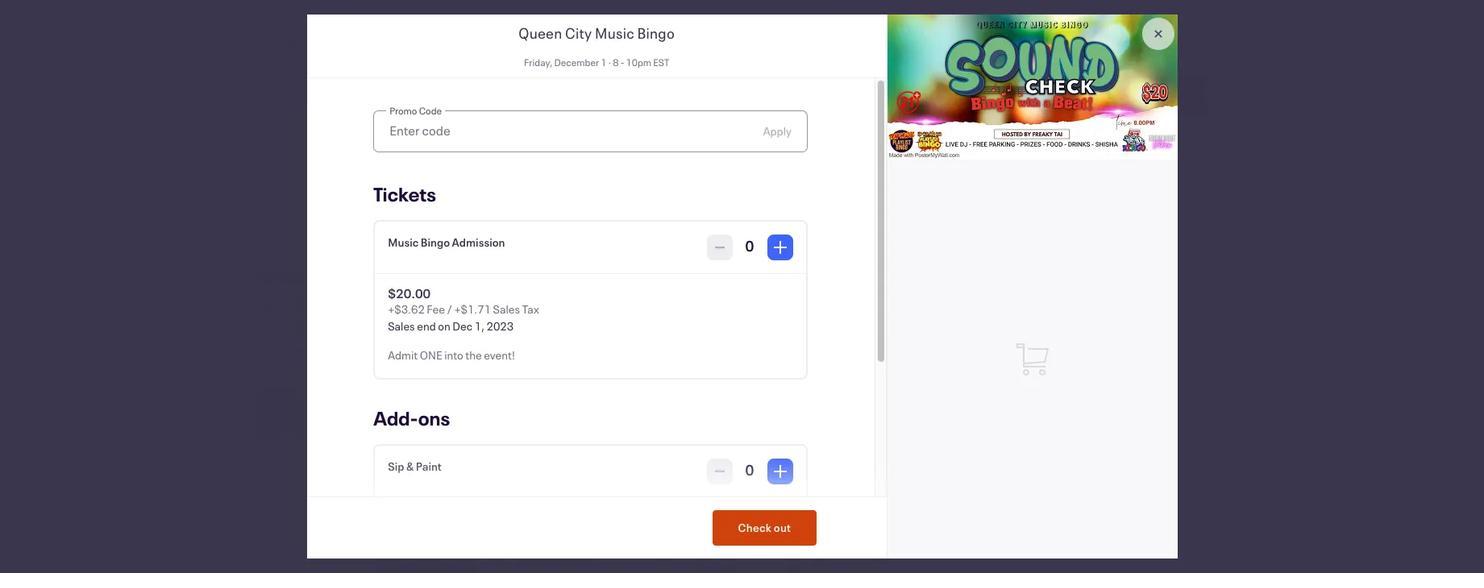Task type: locate. For each thing, give the bounding box(es) containing it.
-
[[427, 32, 431, 48]]

location
[[258, 262, 332, 288]]

friday
[[303, 102, 335, 117], [396, 102, 428, 117], [489, 102, 520, 117], [582, 102, 613, 117], [674, 102, 706, 117]]

friday, december 1 · 8 - 10pm est
[[312, 32, 484, 48]]

map region
[[252, 366, 871, 573]]

november
[[293, 125, 345, 140], [386, 125, 438, 140]]

1 horizontal spatial 1
[[500, 151, 509, 170]]

bar
[[327, 299, 345, 314]]

4 friday from the left
[[582, 102, 613, 117]]

1 horizontal spatial november
[[386, 125, 438, 140]]

friday,
[[312, 32, 346, 48]]

grill
[[356, 299, 377, 314]]

8:00pm
[[299, 180, 339, 195], [392, 180, 432, 195]]

0 vertical spatial 1
[[404, 32, 410, 48]]

1 vertical spatial 8
[[593, 151, 602, 170]]

15
[[681, 151, 699, 170]]

1 horizontal spatial 8
[[593, 151, 602, 170]]

#suite
[[422, 322, 455, 337]]

woodlawn
[[340, 322, 392, 337]]

28217
[[538, 322, 571, 337]]

$20
[[1068, 39, 1094, 58]]

5 friday from the left
[[674, 102, 706, 117]]

december
[[348, 32, 402, 48]]

0 horizontal spatial 8
[[418, 32, 425, 48]]

0 horizontal spatial november
[[293, 125, 345, 140]]

more options
[[764, 144, 802, 177]]

0 horizontal spatial 1
[[404, 32, 410, 48]]

1
[[404, 32, 410, 48], [500, 151, 509, 170]]

1 vertical spatial 1
[[500, 151, 509, 170]]

nc
[[520, 322, 535, 337]]

0 horizontal spatial 8:00pm
[[299, 180, 339, 195]]

3 friday from the left
[[489, 102, 520, 117]]

g
[[457, 322, 465, 337]]

8
[[418, 32, 425, 48], [593, 151, 602, 170]]

1 friday from the left
[[303, 102, 335, 117]]

1 horizontal spatial 8:00pm
[[392, 180, 432, 195]]

zodiac
[[291, 299, 325, 314]]

options
[[764, 162, 802, 177]]

west
[[313, 322, 338, 337]]



Task type: describe. For each thing, give the bounding box(es) containing it.
2 november from the left
[[386, 125, 438, 140]]

charlotte,
[[467, 322, 517, 337]]

zodiac bar & grill 200 west woodlawn road #suite g charlotte, nc 28217
[[291, 299, 571, 337]]

more
[[768, 144, 795, 159]]

0 vertical spatial 8
[[418, 32, 425, 48]]

est
[[465, 32, 484, 48]]

friday for 8
[[582, 102, 613, 117]]

24
[[403, 151, 421, 170]]

·
[[412, 32, 416, 48]]

10pm
[[433, 32, 463, 48]]

friday for 1
[[489, 102, 520, 117]]

friday for 15
[[674, 102, 706, 117]]

1 november from the left
[[293, 125, 345, 140]]

&
[[347, 299, 354, 314]]

2 friday from the left
[[396, 102, 428, 117]]

road
[[394, 322, 420, 337]]

200
[[291, 322, 311, 337]]

1 8:00pm from the left
[[299, 180, 339, 195]]

more options button
[[745, 95, 821, 202]]

2 8:00pm from the left
[[392, 180, 432, 195]]



Task type: vqa. For each thing, say whether or not it's contained in the screenshot.
FOLLOW "button"
no



